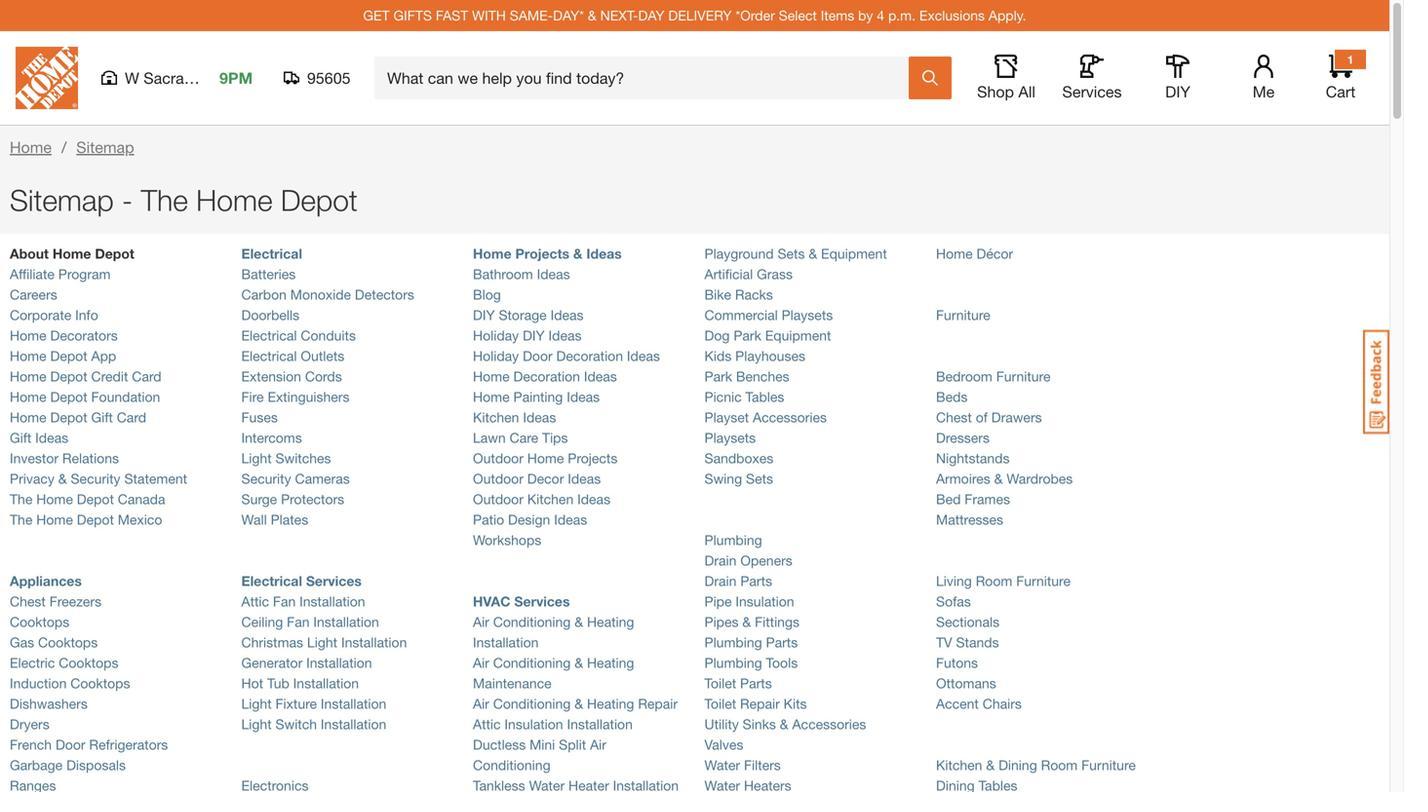 Task type: vqa. For each thing, say whether or not it's contained in the screenshot.
Filters
yes



Task type: locate. For each thing, give the bounding box(es) containing it.
services up attic fan installation "link"
[[306, 573, 362, 590]]

utility sinks & accessories link
[[705, 717, 866, 733]]

plumbing link
[[705, 532, 762, 549]]

0 vertical spatial the
[[141, 183, 188, 217]]

0 horizontal spatial services
[[306, 573, 362, 590]]

installation down christmas light installation link
[[306, 655, 372, 671]]

holiday diy ideas link
[[473, 328, 582, 344]]

1 horizontal spatial diy
[[523, 328, 545, 344]]

tables
[[746, 389, 784, 405]]

1 horizontal spatial attic
[[473, 717, 501, 733]]

swing
[[705, 471, 742, 487]]

repair inside 'hvac services air conditioning & heating installation air conditioning & heating maintenance air conditioning & heating repair attic insulation installation ductless mini split air conditioning'
[[638, 696, 678, 712]]

0 vertical spatial plumbing
[[705, 532, 762, 549]]

1 vertical spatial park
[[705, 369, 732, 385]]

accessories inside playground sets & equipment artificial grass bike racks commercial playsets dog park equipment kids playhouses park benches picnic tables playset accessories playsets sandboxes swing sets
[[753, 410, 827, 426]]

fan down electrical services link on the left of the page
[[273, 594, 296, 610]]

2 holiday from the top
[[473, 348, 519, 364]]

home painting ideas link
[[473, 389, 600, 405]]

services right all
[[1062, 82, 1122, 101]]

painting
[[513, 389, 563, 405]]

room right living
[[976, 573, 1013, 590]]

1 vertical spatial card
[[117, 410, 146, 426]]

card down foundation
[[117, 410, 146, 426]]

induction cooktops link
[[10, 676, 130, 692]]

0 vertical spatial fan
[[273, 594, 296, 610]]

& up attic insulation installation link
[[575, 696, 583, 712]]

commercial playsets link
[[705, 307, 833, 323]]

gift up investor at bottom
[[10, 430, 31, 446]]

installation up "ceiling fan installation" link
[[300, 594, 365, 610]]

1 horizontal spatial playsets
[[782, 307, 833, 323]]

outdoor home projects link
[[473, 451, 618, 467]]

2 security from the left
[[241, 471, 291, 487]]

electrical up 'extension'
[[241, 348, 297, 364]]

air down hvac
[[473, 614, 489, 630]]

1 vertical spatial equipment
[[765, 328, 831, 344]]

2 repair from the left
[[740, 696, 780, 712]]

electrical up batteries
[[241, 246, 302, 262]]

valves
[[705, 737, 744, 753]]

electrical services attic fan installation ceiling fan installation christmas light installation generator installation hot tub installation light fixture installation light switch installation
[[241, 573, 407, 733]]

toilet down plumbing tools link
[[705, 676, 736, 692]]

1 horizontal spatial kitchen
[[527, 491, 574, 508]]

services inside the electrical services attic fan installation ceiling fan installation christmas light installation generator installation hot tub installation light fixture installation light switch installation
[[306, 573, 362, 590]]

items
[[821, 7, 854, 23]]

sitemap up "-" at left top
[[76, 138, 134, 157]]

depot
[[281, 183, 358, 217], [95, 246, 134, 262], [50, 348, 87, 364], [50, 369, 87, 385], [50, 389, 87, 405], [50, 410, 87, 426], [77, 491, 114, 508], [77, 512, 114, 528]]

security down relations
[[71, 471, 120, 487]]

0 vertical spatial parts
[[740, 573, 772, 590]]

1 vertical spatial drain
[[705, 573, 737, 590]]

door up the home decoration ideas link
[[523, 348, 553, 364]]

1 horizontal spatial security
[[241, 471, 291, 487]]

chest up "cooktops" link at the bottom left of the page
[[10, 594, 46, 610]]

1 horizontal spatial repair
[[740, 696, 780, 712]]

0 vertical spatial equipment
[[821, 246, 887, 262]]

sets up grass
[[778, 246, 805, 262]]

1 vertical spatial gift
[[10, 430, 31, 446]]

2 vertical spatial plumbing
[[705, 655, 762, 671]]

2 electrical from the top
[[241, 328, 297, 344]]

-
[[122, 183, 133, 217]]

kitchen
[[473, 410, 519, 426], [527, 491, 574, 508], [936, 758, 982, 774]]

sectionals link
[[936, 614, 1000, 630]]

0 horizontal spatial repair
[[638, 696, 678, 712]]

3 plumbing from the top
[[705, 655, 762, 671]]

playset
[[705, 410, 749, 426]]

conduits
[[301, 328, 356, 344]]

accent
[[936, 696, 979, 712]]

home depot foundation link
[[10, 389, 160, 405]]

ideas
[[586, 246, 622, 262], [537, 266, 570, 282], [551, 307, 584, 323], [549, 328, 582, 344], [627, 348, 660, 364], [584, 369, 617, 385], [567, 389, 600, 405], [523, 410, 556, 426], [35, 430, 68, 446], [568, 471, 601, 487], [577, 491, 611, 508], [554, 512, 587, 528]]

1 toilet from the top
[[705, 676, 736, 692]]

plumbing up drain openers link
[[705, 532, 762, 549]]

1 horizontal spatial door
[[523, 348, 553, 364]]

fuses link
[[241, 410, 278, 426]]

2 vertical spatial heating
[[587, 696, 634, 712]]

conditioning down hvac services link
[[493, 614, 571, 630]]

2 horizontal spatial kitchen
[[936, 758, 982, 774]]

depot down the home depot app link
[[50, 369, 87, 385]]

french
[[10, 737, 52, 753]]

drain parts link
[[705, 573, 772, 590]]

0 vertical spatial toilet
[[705, 676, 736, 692]]

furniture up drawers
[[996, 369, 1051, 385]]

parts up "pipe insulation" link
[[740, 573, 772, 590]]

1 outdoor from the top
[[473, 451, 524, 467]]

parts up tools
[[766, 635, 798, 651]]

conditioning
[[493, 614, 571, 630], [493, 655, 571, 671], [493, 696, 571, 712], [473, 758, 551, 774]]

bed
[[936, 491, 961, 508]]

installation down "ceiling fan installation" link
[[341, 635, 407, 651]]

cooktops up induction cooktops link
[[59, 655, 118, 671]]

attic inside the electrical services attic fan installation ceiling fan installation christmas light installation generator installation hot tub installation light fixture installation light switch installation
[[241, 594, 269, 610]]

0 horizontal spatial room
[[976, 573, 1013, 590]]

security up surge
[[241, 471, 291, 487]]

me button
[[1233, 55, 1295, 101]]

sitemap for sitemap link
[[76, 138, 134, 157]]

1 horizontal spatial services
[[514, 594, 570, 610]]

1 vertical spatial playsets
[[705, 430, 756, 446]]

park down commercial
[[734, 328, 761, 344]]

2 heating from the top
[[587, 655, 634, 671]]

room right dining
[[1041, 758, 1078, 774]]

filters
[[744, 758, 781, 774]]

fan down attic fan installation "link"
[[287, 614, 310, 630]]

heating up air conditioning & heating repair link
[[587, 655, 634, 671]]

0 vertical spatial room
[[976, 573, 1013, 590]]

1 horizontal spatial room
[[1041, 758, 1078, 774]]

kitchen down decor
[[527, 491, 574, 508]]

1 horizontal spatial park
[[734, 328, 761, 344]]

3 heating from the top
[[587, 696, 634, 712]]

95605 button
[[284, 68, 351, 88]]

sets down sandboxes
[[746, 471, 773, 487]]

0 horizontal spatial chest
[[10, 594, 46, 610]]

heating up attic insulation installation link
[[587, 696, 634, 712]]

0 vertical spatial sitemap
[[76, 138, 134, 157]]

artificial
[[705, 266, 753, 282]]

2 vertical spatial parts
[[740, 676, 772, 692]]

projects up bathroom ideas link
[[515, 246, 570, 262]]

0 vertical spatial chest
[[936, 410, 972, 426]]

cooktops up gas cooktops link
[[10, 614, 69, 630]]

light down hot in the left of the page
[[241, 696, 272, 712]]

benches
[[736, 369, 790, 385]]

playsets link
[[705, 430, 756, 446]]

projects down tips
[[568, 451, 618, 467]]

0 vertical spatial park
[[734, 328, 761, 344]]

1 vertical spatial projects
[[568, 451, 618, 467]]

1 vertical spatial sets
[[746, 471, 773, 487]]

home projects & ideas link
[[473, 246, 622, 262]]

corporate info link
[[10, 307, 98, 323]]

0 vertical spatial door
[[523, 348, 553, 364]]

valves link
[[705, 737, 744, 753]]

attic up 'ductless'
[[473, 717, 501, 733]]

of
[[976, 410, 988, 426]]

1 vertical spatial toilet
[[705, 696, 736, 712]]

0 vertical spatial gift
[[91, 410, 113, 426]]

0 horizontal spatial insulation
[[505, 717, 563, 733]]

1 vertical spatial heating
[[587, 655, 634, 671]]

0 horizontal spatial door
[[56, 737, 85, 753]]

doorbells link
[[241, 307, 300, 323]]

lawn care tips link
[[473, 430, 568, 446]]

me
[[1253, 82, 1275, 101]]

light down "ceiling fan installation" link
[[307, 635, 337, 651]]

plumbing up toilet parts link at right bottom
[[705, 655, 762, 671]]

kitchen & dining room furniture
[[936, 758, 1136, 774]]

dressers
[[936, 430, 990, 446]]

light down intercoms link
[[241, 451, 272, 467]]

& inside the bedroom furniture beds chest of drawers dressers nightstands armoires & wardrobes bed frames mattresses
[[994, 471, 1003, 487]]

bathroom
[[473, 266, 533, 282]]

0 horizontal spatial kitchen
[[473, 410, 519, 426]]

gift ideas link
[[10, 430, 68, 446]]

sets
[[778, 246, 805, 262], [746, 471, 773, 487]]

decoration up the home decoration ideas link
[[556, 348, 623, 364]]

1 repair from the left
[[638, 696, 678, 712]]

playsets up dog park equipment link
[[782, 307, 833, 323]]

0 vertical spatial insulation
[[736, 594, 794, 610]]

2 outdoor from the top
[[473, 471, 524, 487]]

2 vertical spatial outdoor
[[473, 491, 524, 508]]

0 horizontal spatial security
[[71, 471, 120, 487]]

electrical up attic fan installation "link"
[[241, 573, 302, 590]]

furniture right living
[[1016, 573, 1071, 590]]

garbage disposals link
[[10, 758, 126, 774]]

cart 1
[[1326, 53, 1356, 101]]

3 electrical from the top
[[241, 348, 297, 364]]

& down investor relations link on the left
[[58, 471, 67, 487]]

4 electrical from the top
[[241, 573, 302, 590]]

drain
[[705, 553, 737, 569], [705, 573, 737, 590]]

1 vertical spatial outdoor
[[473, 471, 524, 487]]

playsets down playset
[[705, 430, 756, 446]]

2 horizontal spatial services
[[1062, 82, 1122, 101]]

shop all
[[977, 82, 1036, 101]]

1 vertical spatial attic
[[473, 717, 501, 733]]

0 vertical spatial playsets
[[782, 307, 833, 323]]

1 vertical spatial kitchen
[[527, 491, 574, 508]]

electrical link
[[241, 246, 302, 262]]

decorators
[[50, 328, 118, 344]]

2 vertical spatial services
[[514, 594, 570, 610]]

holiday down storage
[[473, 328, 519, 344]]

& up frames
[[994, 471, 1003, 487]]

services for electrical services attic fan installation ceiling fan installation christmas light installation generator installation hot tub installation light fixture installation light switch installation
[[306, 573, 362, 590]]

0 vertical spatial outdoor
[[473, 451, 524, 467]]

chest down beds
[[936, 410, 972, 426]]

bedroom furniture beds chest of drawers dressers nightstands armoires & wardrobes bed frames mattresses
[[936, 369, 1073, 528]]

installation up maintenance
[[473, 635, 539, 651]]

playground sets & equipment artificial grass bike racks commercial playsets dog park equipment kids playhouses park benches picnic tables playset accessories playsets sandboxes swing sets
[[705, 246, 887, 487]]

0 vertical spatial holiday
[[473, 328, 519, 344]]

& inside home projects & ideas bathroom ideas blog diy storage ideas holiday diy ideas holiday door decoration ideas home decoration ideas home painting ideas kitchen ideas lawn care tips outdoor home projects outdoor decor ideas outdoor kitchen ideas patio design ideas workshops
[[573, 246, 583, 262]]

app
[[91, 348, 116, 364]]

heating up air conditioning & heating maintenance link
[[587, 614, 634, 630]]

1 vertical spatial chest
[[10, 594, 46, 610]]

insulation up mini
[[505, 717, 563, 733]]

chairs
[[983, 696, 1022, 712]]

cooktops up electric cooktops link
[[38, 635, 98, 651]]

1 vertical spatial door
[[56, 737, 85, 753]]

2 vertical spatial the
[[10, 512, 33, 528]]

protectors
[[281, 491, 344, 508]]

drain down plumbing link
[[705, 553, 737, 569]]

drain up pipe
[[705, 573, 737, 590]]

outdoor kitchen ideas link
[[473, 491, 611, 508]]

investor
[[10, 451, 59, 467]]

services for hvac services air conditioning & heating installation air conditioning & heating maintenance air conditioning & heating repair attic insulation installation ductless mini split air conditioning
[[514, 594, 570, 610]]

light inside 'electrical batteries carbon monoxide detectors doorbells electrical conduits electrical outlets extension cords fire extinguishers fuses intercoms light switches security cameras surge protectors wall plates'
[[241, 451, 272, 467]]

0 vertical spatial services
[[1062, 82, 1122, 101]]

1 vertical spatial the
[[10, 491, 33, 508]]

0 vertical spatial accessories
[[753, 410, 827, 426]]

diy down diy storage ideas link
[[523, 328, 545, 344]]

4
[[877, 7, 885, 23]]

decoration up the painting
[[513, 369, 580, 385]]

home depot app link
[[10, 348, 116, 364]]

electrical down doorbells link
[[241, 328, 297, 344]]

& right the playground
[[809, 246, 817, 262]]

2 horizontal spatial diy
[[1165, 82, 1191, 101]]

0 vertical spatial heating
[[587, 614, 634, 630]]

1 horizontal spatial chest
[[936, 410, 972, 426]]

tv stands link
[[936, 635, 999, 651]]

sitemap down home link
[[10, 183, 114, 217]]

room
[[976, 573, 1013, 590], [1041, 758, 1078, 774]]

air conditioning & heating installation link
[[473, 614, 634, 651]]

electrical inside the electrical services attic fan installation ceiling fan installation christmas light installation generator installation hot tub installation light fixture installation light switch installation
[[241, 573, 302, 590]]

attic up ceiling on the left
[[241, 594, 269, 610]]

0 vertical spatial sets
[[778, 246, 805, 262]]

services inside 'hvac services air conditioning & heating installation air conditioning & heating maintenance air conditioning & heating repair attic insulation installation ductless mini split air conditioning'
[[514, 594, 570, 610]]

water
[[705, 758, 740, 774]]

cooktops down electric cooktops link
[[70, 676, 130, 692]]

0 vertical spatial diy
[[1165, 82, 1191, 101]]

& up diy storage ideas link
[[573, 246, 583, 262]]

home depot credit card link
[[10, 369, 161, 385]]

& up air conditioning & heating maintenance link
[[575, 614, 583, 630]]

kitchen left dining
[[936, 758, 982, 774]]

1 vertical spatial sitemap
[[10, 183, 114, 217]]

accessories
[[753, 410, 827, 426], [792, 717, 866, 733]]

conditioning down maintenance
[[493, 696, 571, 712]]

fan
[[273, 594, 296, 610], [287, 614, 310, 630]]

0 vertical spatial projects
[[515, 246, 570, 262]]

kids playhouses link
[[705, 348, 805, 364]]

light fixture installation link
[[241, 696, 387, 712]]

1 vertical spatial accessories
[[792, 717, 866, 733]]

insulation up fittings
[[736, 594, 794, 610]]

installation down light fixture installation link
[[321, 717, 386, 733]]

about home depot affiliate program careers corporate info home decorators home depot app home depot credit card home depot foundation home depot gift card gift ideas investor relations privacy & security statement the home depot canada the home depot mexico
[[10, 246, 187, 528]]

diy left me
[[1165, 82, 1191, 101]]

card up foundation
[[132, 369, 161, 385]]

insulation inside 'hvac services air conditioning & heating installation air conditioning & heating maintenance air conditioning & heating repair attic insulation installation ductless mini split air conditioning'
[[505, 717, 563, 733]]

batteries
[[241, 266, 296, 282]]

0 horizontal spatial attic
[[241, 594, 269, 610]]

plumbing down pipes
[[705, 635, 762, 651]]

0 vertical spatial attic
[[241, 594, 269, 610]]

accessories down kits
[[792, 717, 866, 733]]

1 drain from the top
[[705, 553, 737, 569]]

chest inside appliances chest freezers cooktops gas cooktops electric cooktops induction cooktops dishwashers dryers french door refrigerators garbage disposals
[[10, 594, 46, 610]]

1 vertical spatial holiday
[[473, 348, 519, 364]]

0 vertical spatial card
[[132, 369, 161, 385]]

toilet up utility
[[705, 696, 736, 712]]

1 vertical spatial insulation
[[505, 717, 563, 733]]

1 horizontal spatial insulation
[[736, 594, 794, 610]]

room inside 'living room furniture sofas sectionals tv stands futons ottomans accent chairs'
[[976, 573, 1013, 590]]

credit
[[91, 369, 128, 385]]

1 vertical spatial diy
[[473, 307, 495, 323]]

1 vertical spatial room
[[1041, 758, 1078, 774]]

3 outdoor from the top
[[473, 491, 524, 508]]

sofas link
[[936, 594, 971, 610]]

accessories down tables
[[753, 410, 827, 426]]

cords
[[305, 369, 342, 385]]

gift down 'home depot foundation' link
[[91, 410, 113, 426]]

kitchen up lawn
[[473, 410, 519, 426]]

1 horizontal spatial sets
[[778, 246, 805, 262]]

1 vertical spatial plumbing
[[705, 635, 762, 651]]

diy down "blog" link
[[473, 307, 495, 323]]

1 security from the left
[[71, 471, 120, 487]]

0 horizontal spatial sets
[[746, 471, 773, 487]]

1 vertical spatial services
[[306, 573, 362, 590]]

diy button
[[1147, 55, 1209, 101]]

day*
[[553, 7, 584, 23]]

0 vertical spatial drain
[[705, 553, 737, 569]]

hvac services link
[[473, 594, 570, 610]]

dishwashers link
[[10, 696, 88, 712]]

diy inside button
[[1165, 82, 1191, 101]]

holiday down holiday diy ideas link
[[473, 348, 519, 364]]

careers
[[10, 287, 57, 303]]

parts up toilet repair kits link
[[740, 676, 772, 692]]

select
[[779, 7, 817, 23]]

1 vertical spatial fan
[[287, 614, 310, 630]]

air right split
[[590, 737, 606, 753]]

electric cooktops link
[[10, 655, 118, 671]]

the
[[141, 183, 188, 217], [10, 491, 33, 508], [10, 512, 33, 528]]

park down kids
[[705, 369, 732, 385]]



Task type: describe. For each thing, give the bounding box(es) containing it.
picnic
[[705, 389, 742, 405]]

privacy & security statement link
[[10, 471, 187, 487]]

0 horizontal spatial diy
[[473, 307, 495, 323]]

accessories inside plumbing drain openers drain parts pipe insulation pipes & fittings plumbing parts plumbing tools toilet parts toilet repair kits utility sinks & accessories valves water filters
[[792, 717, 866, 733]]

apply.
[[989, 7, 1026, 23]]

lawn
[[473, 430, 506, 446]]

home link
[[10, 138, 52, 157]]

& down "pipe insulation" link
[[743, 614, 751, 630]]

gifts
[[394, 7, 432, 23]]

ideas inside about home depot affiliate program careers corporate info home decorators home depot app home depot credit card home depot foundation home depot gift card gift ideas investor relations privacy & security statement the home depot canada the home depot mexico
[[35, 430, 68, 446]]

extension cords link
[[241, 369, 346, 385]]

living
[[936, 573, 972, 590]]

garbage
[[10, 758, 63, 774]]

furniture inside the bedroom furniture beds chest of drawers dressers nightstands armoires & wardrobes bed frames mattresses
[[996, 369, 1051, 385]]

refrigerators
[[89, 737, 168, 753]]

fire extinguishers link
[[241, 389, 353, 405]]

affiliate
[[10, 266, 54, 282]]

light left switch
[[241, 717, 272, 733]]

kids
[[705, 348, 732, 364]]

privacy
[[10, 471, 54, 487]]

get
[[363, 7, 390, 23]]

2 drain from the top
[[705, 573, 737, 590]]

carbon monoxide detectors link
[[241, 287, 414, 303]]

installation up christmas light installation link
[[313, 614, 379, 630]]

sofas
[[936, 594, 971, 610]]

sitemap link
[[76, 138, 134, 157]]

2 plumbing from the top
[[705, 635, 762, 651]]

0 vertical spatial kitchen
[[473, 410, 519, 426]]

maintenance
[[473, 676, 552, 692]]

conditioning down 'ductless'
[[473, 758, 551, 774]]

door inside appliances chest freezers cooktops gas cooktops electric cooktops induction cooktops dishwashers dryers french door refrigerators garbage disposals
[[56, 737, 85, 753]]

air down maintenance
[[473, 696, 489, 712]]

depot up home depot gift card link
[[50, 389, 87, 405]]

1
[[1347, 53, 1354, 66]]

0 horizontal spatial playsets
[[705, 430, 756, 446]]

& inside playground sets & equipment artificial grass bike racks commercial playsets dog park equipment kids playhouses park benches picnic tables playset accessories playsets sandboxes swing sets
[[809, 246, 817, 262]]

2 vertical spatial kitchen
[[936, 758, 982, 774]]

sacramento
[[144, 69, 228, 87]]

dressers link
[[936, 430, 990, 446]]

fire
[[241, 389, 264, 405]]

What can we help you find today? search field
[[387, 58, 908, 98]]

furniture inside 'living room furniture sofas sectionals tv stands futons ottomans accent chairs'
[[1016, 573, 1071, 590]]

ottomans link
[[936, 676, 996, 692]]

the home depot mexico link
[[10, 512, 162, 528]]

depot up program
[[95, 246, 134, 262]]

security inside 'electrical batteries carbon monoxide detectors doorbells electrical conduits electrical outlets extension cords fire extinguishers fuses intercoms light switches security cameras surge protectors wall plates'
[[241, 471, 291, 487]]

the home depot canada link
[[10, 491, 165, 508]]

wall plates link
[[241, 512, 308, 528]]

switch
[[276, 717, 317, 733]]

1 plumbing from the top
[[705, 532, 762, 549]]

light switches link
[[241, 451, 335, 467]]

security inside about home depot affiliate program careers corporate info home decorators home depot app home depot credit card home depot foundation home depot gift card gift ideas investor relations privacy & security statement the home depot canada the home depot mexico
[[71, 471, 120, 487]]

generator
[[241, 655, 303, 671]]

air up maintenance
[[473, 655, 489, 671]]

accent chairs link
[[936, 696, 1022, 712]]

outlets
[[301, 348, 345, 364]]

installation up light switch installation 'link'
[[321, 696, 387, 712]]

home decorators link
[[10, 328, 118, 344]]

cart
[[1326, 82, 1356, 101]]

detectors
[[355, 287, 414, 303]]

electrical batteries carbon monoxide detectors doorbells electrical conduits electrical outlets extension cords fire extinguishers fuses intercoms light switches security cameras surge protectors wall plates
[[241, 246, 414, 528]]

depot down the home depot canada link
[[77, 512, 114, 528]]

door inside home projects & ideas bathroom ideas blog diy storage ideas holiday diy ideas holiday door decoration ideas home decoration ideas home painting ideas kitchen ideas lawn care tips outdoor home projects outdoor decor ideas outdoor kitchen ideas patio design ideas workshops
[[523, 348, 553, 364]]

sitemap for sitemap - the home depot
[[10, 183, 114, 217]]

& left dining
[[986, 758, 995, 774]]

depot down 'home depot foundation' link
[[50, 410, 87, 426]]

patio design ideas link
[[473, 512, 587, 528]]

intercoms link
[[241, 430, 302, 446]]

hvac
[[473, 594, 511, 610]]

nightstands link
[[936, 451, 1010, 467]]

home projects & ideas bathroom ideas blog diy storage ideas holiday diy ideas holiday door decoration ideas home decoration ideas home painting ideas kitchen ideas lawn care tips outdoor home projects outdoor decor ideas outdoor kitchen ideas patio design ideas workshops
[[473, 246, 660, 549]]

commercial
[[705, 307, 778, 323]]

0 horizontal spatial gift
[[10, 430, 31, 446]]

attic inside 'hvac services air conditioning & heating installation air conditioning & heating maintenance air conditioning & heating repair attic insulation installation ductless mini split air conditioning'
[[473, 717, 501, 733]]

appliances
[[10, 573, 82, 590]]

9pm
[[219, 69, 253, 87]]

depot up electrical link
[[281, 183, 358, 217]]

park benches link
[[705, 369, 790, 385]]

installation down air conditioning & heating repair link
[[567, 717, 633, 733]]

carbon
[[241, 287, 287, 303]]

workshops
[[473, 532, 541, 549]]

extinguishers
[[268, 389, 350, 405]]

ceiling fan installation link
[[241, 614, 379, 630]]

insulation inside plumbing drain openers drain parts pipe insulation pipes & fittings plumbing parts plumbing tools toilet parts toilet repair kits utility sinks & accessories valves water filters
[[736, 594, 794, 610]]

living room furniture sofas sectionals tv stands futons ottomans accent chairs
[[936, 573, 1071, 712]]

about
[[10, 246, 49, 262]]

conditioning up maintenance
[[493, 655, 571, 671]]

playground sets & equipment link
[[705, 246, 887, 262]]

cooktops link
[[10, 614, 69, 630]]

1 horizontal spatial gift
[[91, 410, 113, 426]]

shop
[[977, 82, 1014, 101]]

0 horizontal spatial park
[[705, 369, 732, 385]]

& down kits
[[780, 717, 789, 733]]

pipe insulation link
[[705, 594, 794, 610]]

the home depot logo image
[[16, 47, 78, 109]]

0 vertical spatial decoration
[[556, 348, 623, 364]]

bathroom ideas link
[[473, 266, 570, 282]]

affiliate program link
[[10, 266, 111, 282]]

picnic tables link
[[705, 389, 788, 405]]

feedback link image
[[1363, 330, 1390, 435]]

1 holiday from the top
[[473, 328, 519, 344]]

depot down the home decorators link
[[50, 348, 87, 364]]

2 toilet from the top
[[705, 696, 736, 712]]

2 vertical spatial diy
[[523, 328, 545, 344]]

generator installation link
[[241, 655, 372, 671]]

& right day*
[[588, 7, 597, 23]]

air conditioning & heating repair link
[[473, 696, 678, 712]]

diy storage ideas link
[[473, 307, 584, 323]]

sinks
[[743, 717, 776, 733]]

dog
[[705, 328, 730, 344]]

furniture up bedroom
[[936, 307, 991, 323]]

blog
[[473, 287, 501, 303]]

plumbing tools link
[[705, 655, 798, 671]]

tips
[[542, 430, 568, 446]]

& down air conditioning & heating installation "link"
[[575, 655, 583, 671]]

dog park equipment link
[[705, 328, 831, 344]]

1 electrical from the top
[[241, 246, 302, 262]]

dryers
[[10, 717, 49, 733]]

1 vertical spatial parts
[[766, 635, 798, 651]]

ductless mini split air conditioning link
[[473, 737, 606, 774]]

toilet parts link
[[705, 676, 772, 692]]

depot down privacy & security statement link
[[77, 491, 114, 508]]

security cameras link
[[241, 471, 354, 487]]

disposals
[[66, 758, 126, 774]]

mini
[[530, 737, 555, 753]]

& inside about home depot affiliate program careers corporate info home decorators home depot app home depot credit card home depot foundation home depot gift card gift ideas investor relations privacy & security statement the home depot canada the home depot mexico
[[58, 471, 67, 487]]

attic insulation installation link
[[473, 717, 633, 733]]

1 heating from the top
[[587, 614, 634, 630]]

chest inside the bedroom furniture beds chest of drawers dressers nightstands armoires & wardrobes bed frames mattresses
[[936, 410, 972, 426]]

services inside button
[[1062, 82, 1122, 101]]

foundation
[[91, 389, 160, 405]]

1 vertical spatial decoration
[[513, 369, 580, 385]]

repair inside plumbing drain openers drain parts pipe insulation pipes & fittings plumbing parts plumbing tools toilet parts toilet repair kits utility sinks & accessories valves water filters
[[740, 696, 780, 712]]

furniture right dining
[[1082, 758, 1136, 774]]

hot tub installation link
[[241, 676, 359, 692]]

sandboxes
[[705, 451, 774, 467]]

plumbing drain openers drain parts pipe insulation pipes & fittings plumbing parts plumbing tools toilet parts toilet repair kits utility sinks & accessories valves water filters
[[705, 532, 866, 774]]



